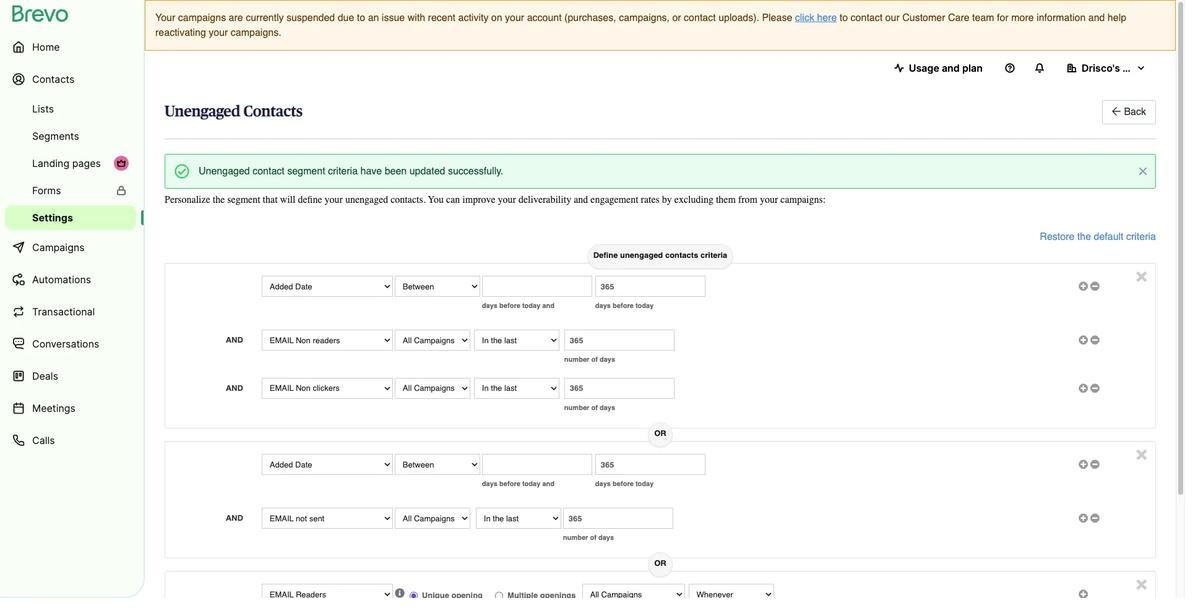 Task type: describe. For each thing, give the bounding box(es) containing it.
unengaged for unengaged contact segment criteria have been updated successfully.
[[199, 166, 250, 177]]

deals
[[32, 370, 58, 383]]

1 vertical spatial number
[[565, 404, 590, 412]]

back
[[1125, 107, 1147, 118]]

usage
[[909, 62, 940, 74]]

the for restore
[[1078, 232, 1092, 243]]

or × for 3rd × button
[[655, 559, 1148, 595]]

drisco's drinks button
[[1058, 56, 1157, 80]]

on
[[492, 12, 503, 24]]

contacts.
[[391, 194, 426, 205]]

your right 'on' at the top left
[[505, 12, 525, 24]]

forms
[[32, 185, 61, 197]]

lists link
[[5, 97, 136, 121]]

or
[[673, 12, 682, 24]]

activity
[[458, 12, 489, 24]]

number for ×
[[563, 534, 588, 543]]

plus circle image for unengaged
[[1079, 282, 1089, 291]]

updated
[[410, 166, 446, 177]]

calls
[[32, 435, 55, 447]]

uploads).
[[719, 12, 760, 24]]

click here link
[[796, 12, 837, 24]]

will
[[280, 194, 296, 205]]

2 minus circle image from the top
[[1091, 384, 1100, 392]]

usage and plan
[[909, 62, 983, 74]]

calls link
[[5, 426, 136, 456]]

excluding
[[675, 194, 714, 205]]

an
[[368, 12, 379, 24]]

pages
[[72, 157, 101, 170]]

× for second × button from the bottom of the page
[[1136, 442, 1148, 465]]

to contact our customer care team for more information and help reactivating your campaigns.
[[155, 12, 1127, 38]]

recent
[[428, 12, 456, 24]]

personalize
[[165, 194, 210, 205]]

issue
[[382, 12, 405, 24]]

1 vertical spatial number of days
[[565, 404, 616, 412]]

personalize the segment that will define your unengaged contacts. you can improve your deliverability and engagement rates by excluding them from your campaigns:
[[165, 194, 826, 205]]

contact for more
[[851, 12, 883, 24]]

of for ×
[[590, 534, 597, 543]]

minus circle image for unengaged
[[1091, 282, 1100, 291]]

account
[[527, 12, 562, 24]]

your campaigns are currently suspended due to an issue with recent activity on your account (purchases, campaigns, or contact uploads). please click here
[[155, 12, 837, 24]]

by
[[662, 194, 672, 205]]

the for personalize
[[213, 194, 225, 205]]

engagement
[[591, 194, 639, 205]]

reactivating
[[155, 27, 206, 38]]

(purchases,
[[565, 12, 617, 24]]

3 plus circle image from the top
[[1079, 591, 1089, 599]]

segment for that
[[227, 194, 260, 205]]

conversations link
[[5, 329, 136, 359]]

meetings
[[32, 402, 76, 415]]

for
[[998, 12, 1009, 24]]

number of days for unengaged
[[565, 356, 616, 364]]

settings link
[[5, 206, 136, 230]]

click
[[796, 12, 815, 24]]

0 vertical spatial contacts
[[32, 73, 75, 85]]

restore the default criteria link
[[1040, 231, 1157, 245]]

plus circle image for ×
[[1079, 515, 1089, 523]]

help
[[1108, 12, 1127, 24]]

segment for criteria
[[287, 166, 325, 177]]

segments link
[[5, 124, 136, 149]]

1 minus circle image from the top
[[1091, 336, 1100, 344]]

restore the default criteria
[[1040, 232, 1157, 243]]

landing
[[32, 157, 69, 170]]

3 × button from the top
[[1136, 572, 1148, 595]]

criteria for ×
[[701, 251, 728, 260]]

2 plus circle image from the top
[[1079, 384, 1089, 392]]

campaigns link
[[5, 233, 136, 263]]

and inside to contact our customer care team for more information and help reactivating your campaigns.
[[1089, 12, 1106, 24]]

currently
[[246, 12, 284, 24]]

can
[[446, 194, 460, 205]]

contact for successfully.
[[253, 166, 285, 177]]

transactional
[[32, 306, 95, 318]]

deals link
[[5, 362, 136, 391]]

from
[[739, 194, 758, 205]]

more
[[1012, 12, 1034, 24]]

lists
[[32, 103, 54, 115]]

care
[[949, 12, 970, 24]]

plus circle image for unengaged
[[1079, 336, 1089, 344]]

and for ×
[[226, 514, 243, 523]]

2 or from the top
[[655, 559, 667, 569]]

landing pages
[[32, 157, 101, 170]]

and inside "button"
[[942, 62, 960, 74]]

campaigns:
[[781, 194, 826, 205]]

rates
[[641, 194, 660, 205]]

your right define on the left of page
[[325, 194, 343, 205]]

back button
[[1103, 100, 1157, 124]]

drisco's
[[1082, 62, 1121, 74]]

been
[[385, 166, 407, 177]]

2 and from the top
[[226, 384, 243, 393]]

suspended
[[287, 12, 335, 24]]

define unengaged contacts criteria ×
[[594, 251, 1148, 287]]

successfully.
[[448, 166, 504, 177]]

team
[[973, 12, 995, 24]]

your
[[155, 12, 175, 24]]

2 horizontal spatial criteria
[[1127, 232, 1157, 243]]

deliverability
[[519, 194, 572, 205]]

your right improve
[[498, 194, 516, 205]]

campaigns,
[[619, 12, 670, 24]]

transactional link
[[5, 297, 136, 327]]

drisco's drinks
[[1082, 62, 1154, 74]]



Task type: vqa. For each thing, say whether or not it's contained in the screenshot.
the Lists Link
yes



Task type: locate. For each thing, give the bounding box(es) containing it.
1 and from the top
[[226, 336, 243, 345]]

segment up define on the left of page
[[287, 166, 325, 177]]

days before today for unengaged
[[596, 302, 654, 310]]

drinks
[[1123, 62, 1154, 74]]

before
[[500, 302, 521, 310], [613, 302, 634, 310], [500, 480, 521, 489], [613, 480, 634, 489]]

contact
[[684, 12, 716, 24], [851, 12, 883, 24], [253, 166, 285, 177]]

1 vertical spatial plus circle image
[[1079, 384, 1089, 392]]

define
[[594, 251, 618, 260]]

1 horizontal spatial criteria
[[701, 251, 728, 260]]

minus circle image
[[1091, 336, 1100, 344], [1091, 384, 1100, 392]]

1 minus circle image from the top
[[1091, 282, 1100, 291]]

contact right or
[[684, 12, 716, 24]]

automations link
[[5, 265, 136, 295]]

0 vertical spatial minus circle image
[[1091, 336, 1100, 344]]

0 vertical spatial of
[[592, 356, 598, 364]]

the right personalize on the left top of the page
[[213, 194, 225, 205]]

1 vertical spatial minus circle image
[[1091, 461, 1100, 469]]

1 or × from the top
[[655, 429, 1148, 465]]

0 vertical spatial unengaged
[[165, 105, 240, 120]]

meetings link
[[5, 394, 136, 424]]

plus circle image
[[1079, 282, 1089, 291], [1079, 461, 1089, 469], [1079, 591, 1089, 599]]

to inside to contact our customer care team for more information and help reactivating your campaigns.
[[840, 12, 848, 24]]

1 vertical spatial or ×
[[655, 559, 1148, 595]]

today
[[523, 302, 541, 310], [636, 302, 654, 310], [523, 480, 541, 489], [636, 480, 654, 489]]

1 × button from the top
[[1136, 264, 1148, 287]]

or
[[655, 429, 667, 439], [655, 559, 667, 569]]

1 vertical spatial days before today and
[[482, 480, 555, 489]]

to right here
[[840, 12, 848, 24]]

days before today for ×
[[596, 480, 654, 489]]

restore
[[1040, 232, 1075, 243]]

2 horizontal spatial contact
[[851, 12, 883, 24]]

2 vertical spatial ×
[[1136, 572, 1148, 595]]

×
[[1136, 264, 1148, 287], [1136, 442, 1148, 465], [1136, 572, 1148, 595]]

campaigns
[[32, 241, 85, 254]]

unengaged inside define unengaged contacts criteria ×
[[620, 251, 663, 260]]

1 vertical spatial of
[[592, 404, 598, 412]]

1 horizontal spatial segment
[[287, 166, 325, 177]]

unengaged
[[345, 194, 388, 205], [620, 251, 663, 260]]

1 horizontal spatial to
[[840, 12, 848, 24]]

0 vertical spatial or ×
[[655, 429, 1148, 465]]

criteria left "have"
[[328, 166, 358, 177]]

home link
[[5, 32, 136, 62]]

1 vertical spatial ×
[[1136, 442, 1148, 465]]

your right from on the top right of page
[[760, 194, 779, 205]]

1 horizontal spatial unengaged
[[620, 251, 663, 260]]

your down campaigns
[[209, 27, 228, 38]]

campaigns
[[178, 12, 226, 24]]

and
[[1089, 12, 1106, 24], [942, 62, 960, 74], [574, 194, 588, 205], [543, 302, 555, 310], [543, 480, 555, 489]]

0 horizontal spatial unengaged
[[345, 194, 388, 205]]

1 to from the left
[[357, 12, 365, 24]]

number of days for ×
[[563, 534, 614, 543]]

criteria inside define unengaged contacts criteria ×
[[701, 251, 728, 260]]

3 minus circle image from the top
[[1091, 515, 1100, 523]]

1 vertical spatial minus circle image
[[1091, 384, 1100, 392]]

usage and plan button
[[885, 56, 993, 80]]

due
[[338, 12, 354, 24]]

or × for second × button from the bottom of the page
[[655, 429, 1148, 465]]

2 plus circle image from the top
[[1079, 461, 1089, 469]]

1 × from the top
[[1136, 264, 1148, 287]]

2 vertical spatial plus circle image
[[1079, 591, 1089, 599]]

2 minus circle image from the top
[[1091, 461, 1100, 469]]

that
[[263, 194, 278, 205]]

1 vertical spatial × button
[[1136, 442, 1148, 465]]

0 horizontal spatial to
[[357, 12, 365, 24]]

unengaged right define
[[620, 251, 663, 260]]

the left 'default'
[[1078, 232, 1092, 243]]

number of days
[[565, 356, 616, 364], [565, 404, 616, 412], [563, 534, 614, 543]]

3 and from the top
[[226, 514, 243, 523]]

1 vertical spatial the
[[1078, 232, 1092, 243]]

0 vertical spatial the
[[213, 194, 225, 205]]

and for unengaged
[[226, 336, 243, 345]]

minus circle image
[[1091, 282, 1100, 291], [1091, 461, 1100, 469], [1091, 515, 1100, 523]]

2 to from the left
[[840, 12, 848, 24]]

days before today
[[596, 302, 654, 310], [596, 480, 654, 489]]

segments
[[32, 130, 79, 142]]

to
[[357, 12, 365, 24], [840, 12, 848, 24]]

1 vertical spatial days before today
[[596, 480, 654, 489]]

left___rvooi image
[[116, 159, 126, 168]]

0 vertical spatial number of days
[[565, 356, 616, 364]]

improve
[[463, 194, 496, 205]]

days before today and
[[482, 302, 555, 310], [482, 480, 555, 489]]

0 vertical spatial minus circle image
[[1091, 282, 1100, 291]]

conversations
[[32, 338, 99, 350]]

2 vertical spatial criteria
[[701, 251, 728, 260]]

criteria for have
[[328, 166, 358, 177]]

0 vertical spatial unengaged
[[345, 194, 388, 205]]

you
[[428, 194, 444, 205]]

number
[[565, 356, 590, 364], [565, 404, 590, 412], [563, 534, 588, 543]]

2 vertical spatial × button
[[1136, 572, 1148, 595]]

with
[[408, 12, 425, 24]]

campaigns.
[[231, 27, 282, 38]]

1 vertical spatial or
[[655, 559, 667, 569]]

0 vertical spatial days before today and
[[482, 302, 555, 310]]

0 vertical spatial or
[[655, 429, 667, 439]]

0 horizontal spatial the
[[213, 194, 225, 205]]

them
[[716, 194, 736, 205]]

2 × button from the top
[[1136, 442, 1148, 465]]

1 plus circle image from the top
[[1079, 282, 1089, 291]]

0 vertical spatial segment
[[287, 166, 325, 177]]

days before today and for unengaged
[[482, 302, 555, 310]]

2 vertical spatial minus circle image
[[1091, 515, 1100, 523]]

2 vertical spatial and
[[226, 514, 243, 523]]

2 days before today and from the top
[[482, 480, 555, 489]]

0 vertical spatial ×
[[1136, 264, 1148, 287]]

forms link
[[5, 178, 136, 203]]

3 × from the top
[[1136, 572, 1148, 595]]

× for 3rd × button
[[1136, 572, 1148, 595]]

segment left that
[[227, 194, 260, 205]]

0 horizontal spatial segment
[[227, 194, 260, 205]]

landing pages link
[[5, 151, 136, 176]]

and
[[226, 336, 243, 345], [226, 384, 243, 393], [226, 514, 243, 523]]

1 vertical spatial and
[[226, 384, 243, 393]]

0 horizontal spatial criteria
[[328, 166, 358, 177]]

1 plus circle image from the top
[[1079, 336, 1089, 344]]

× button
[[1136, 264, 1148, 287], [1136, 442, 1148, 465], [1136, 572, 1148, 595]]

days before today and for ×
[[482, 480, 555, 489]]

of
[[592, 356, 598, 364], [592, 404, 598, 412], [590, 534, 597, 543]]

define
[[298, 194, 322, 205]]

0 vertical spatial plus circle image
[[1079, 336, 1089, 344]]

1 vertical spatial criteria
[[1127, 232, 1157, 243]]

0 horizontal spatial contact
[[253, 166, 285, 177]]

days
[[482, 302, 498, 310], [596, 302, 611, 310], [600, 356, 616, 364], [600, 404, 616, 412], [482, 480, 498, 489], [596, 480, 611, 489], [599, 534, 614, 543]]

1 horizontal spatial contacts
[[244, 105, 303, 120]]

1 vertical spatial plus circle image
[[1079, 461, 1089, 469]]

2 or × from the top
[[655, 559, 1148, 595]]

2 vertical spatial of
[[590, 534, 597, 543]]

home
[[32, 41, 60, 53]]

of for unengaged
[[592, 356, 598, 364]]

unengaged down "have"
[[345, 194, 388, 205]]

to left an
[[357, 12, 365, 24]]

plus circle image
[[1079, 336, 1089, 344], [1079, 384, 1089, 392], [1079, 515, 1089, 523]]

None text field
[[482, 276, 593, 297], [596, 276, 706, 297], [565, 330, 675, 351], [565, 378, 675, 399], [596, 455, 706, 476], [482, 276, 593, 297], [596, 276, 706, 297], [565, 330, 675, 351], [565, 378, 675, 399], [596, 455, 706, 476]]

or ×
[[655, 429, 1148, 465], [655, 559, 1148, 595]]

minus circle image for ×
[[1091, 461, 1100, 469]]

2 days before today from the top
[[596, 480, 654, 489]]

criteria right 'default'
[[1127, 232, 1157, 243]]

unengaged contacts
[[165, 105, 303, 120]]

1 vertical spatial contacts
[[244, 105, 303, 120]]

contact inside to contact our customer care team for more information and help reactivating your campaigns.
[[851, 12, 883, 24]]

your inside to contact our customer care team for more information and help reactivating your campaigns.
[[209, 27, 228, 38]]

settings
[[32, 212, 73, 224]]

plan
[[963, 62, 983, 74]]

1 days before today and from the top
[[482, 302, 555, 310]]

default
[[1094, 232, 1124, 243]]

unengaged contact segment criteria have been updated successfully.
[[199, 166, 504, 177]]

2 vertical spatial plus circle image
[[1079, 515, 1089, 523]]

0 vertical spatial number
[[565, 356, 590, 364]]

2 vertical spatial number
[[563, 534, 588, 543]]

here
[[818, 12, 837, 24]]

contacts
[[666, 251, 699, 260]]

2 vertical spatial number of days
[[563, 534, 614, 543]]

None radio
[[410, 593, 418, 599], [495, 593, 503, 599], [410, 593, 418, 599], [495, 593, 503, 599]]

have
[[361, 166, 382, 177]]

1 vertical spatial unengaged
[[199, 166, 250, 177]]

× inside define unengaged contacts criteria ×
[[1136, 264, 1148, 287]]

plus circle image for ×
[[1079, 461, 1089, 469]]

0 vertical spatial criteria
[[328, 166, 358, 177]]

0 vertical spatial and
[[226, 336, 243, 345]]

2 × from the top
[[1136, 442, 1148, 465]]

contact up that
[[253, 166, 285, 177]]

0 vertical spatial plus circle image
[[1079, 282, 1089, 291]]

1 days before today from the top
[[596, 302, 654, 310]]

unengaged
[[165, 105, 240, 120], [199, 166, 250, 177]]

1 horizontal spatial contact
[[684, 12, 716, 24]]

your
[[505, 12, 525, 24], [209, 27, 228, 38], [325, 194, 343, 205], [498, 194, 516, 205], [760, 194, 779, 205]]

unengaged for unengaged contacts
[[165, 105, 240, 120]]

contact left our
[[851, 12, 883, 24]]

criteria right contacts
[[701, 251, 728, 260]]

None text field
[[482, 455, 593, 476], [563, 509, 674, 530], [482, 455, 593, 476], [563, 509, 674, 530]]

1 vertical spatial unengaged
[[620, 251, 663, 260]]

left___rvooi image
[[116, 186, 126, 196]]

1 horizontal spatial the
[[1078, 232, 1092, 243]]

contacts
[[32, 73, 75, 85], [244, 105, 303, 120]]

automations
[[32, 274, 91, 286]]

are
[[229, 12, 243, 24]]

number for unengaged
[[565, 356, 590, 364]]

0 vertical spatial days before today
[[596, 302, 654, 310]]

3 plus circle image from the top
[[1079, 515, 1089, 523]]

0 vertical spatial × button
[[1136, 264, 1148, 287]]

information
[[1037, 12, 1086, 24]]

contacts link
[[5, 64, 136, 94]]

please
[[762, 12, 793, 24]]

1 or from the top
[[655, 429, 667, 439]]

1 vertical spatial segment
[[227, 194, 260, 205]]

customer
[[903, 12, 946, 24]]

0 horizontal spatial contacts
[[32, 73, 75, 85]]



